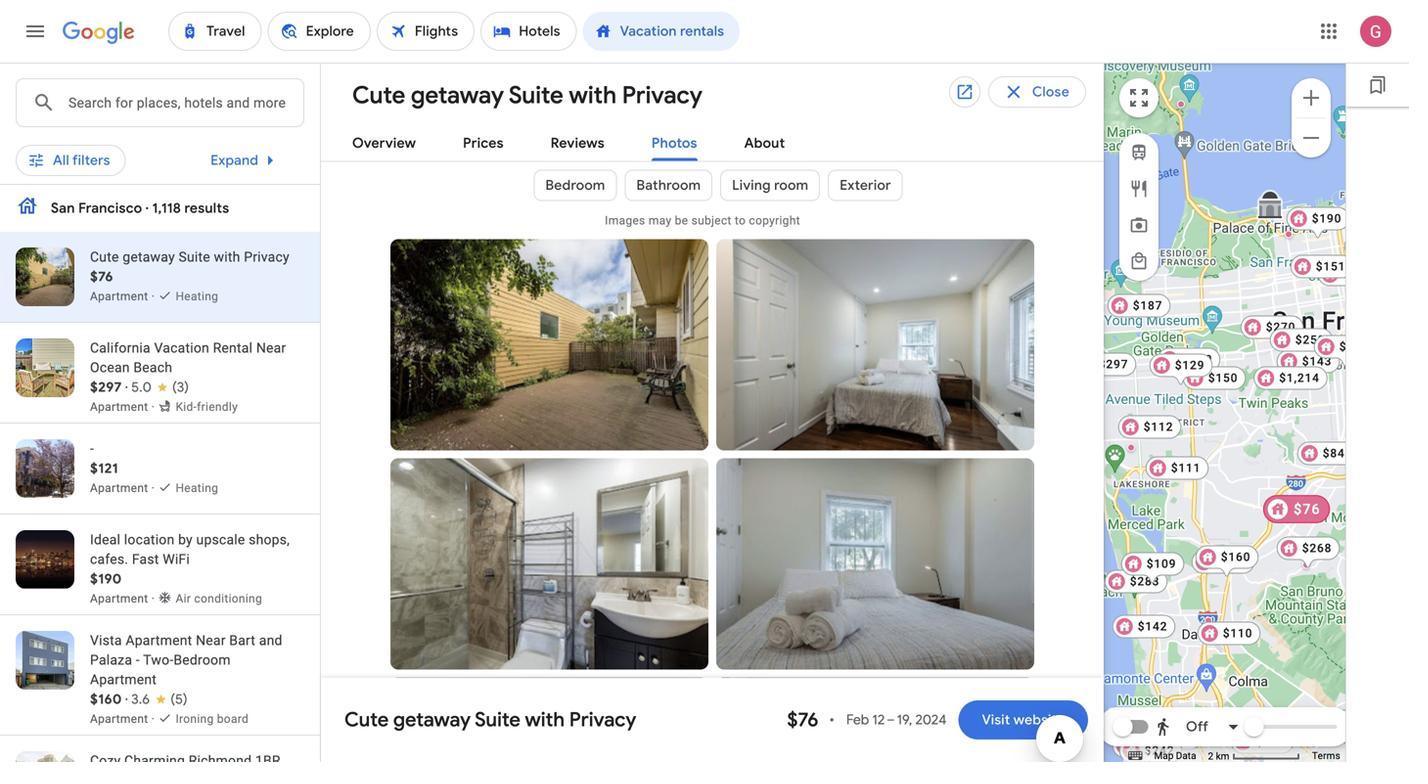 Task type: describe. For each thing, give the bounding box(es) containing it.
all for all filters
[[53, 152, 69, 169]]

beach
[[134, 360, 172, 376]]

$283 link
[[1105, 570, 1168, 594]]

photo 2 image
[[717, 239, 1035, 451]]

$297 inside "link"
[[1099, 358, 1129, 372]]

$450
[[1183, 353, 1213, 367]]

bathroom
[[637, 177, 701, 194]]

living
[[732, 177, 771, 194]]

overview
[[352, 135, 416, 152]]

luxostays | ! modern 3b #king bed #sfo#family image
[[1273, 743, 1280, 750]]

12 – 19,
[[873, 712, 913, 729]]

2 vertical spatial privacy
[[570, 708, 637, 733]]

$150
[[1209, 372, 1239, 385]]

$190 inside $190 link
[[1313, 212, 1342, 226]]

location
[[124, 532, 175, 548]]

$143 link
[[1277, 350, 1340, 373]]

3.6 out of 5 stars from 5 reviews image
[[131, 690, 188, 710]]

0 vertical spatial apartment
[[126, 633, 192, 649]]

Check-out text field
[[629, 77, 748, 122]]

california vacation rental near ocean beach $297 ·
[[90, 340, 286, 396]]

· inside california vacation rental near ocean beach $297 ·
[[125, 379, 128, 396]]

bathroom button
[[625, 162, 713, 209]]

(1)
[[114, 146, 129, 163]]

shops,
[[249, 532, 290, 548]]

vista
[[90, 633, 122, 649]]

inviting & modern - garage/kitchen/family friendly - 3b/2ba - 12 min sf/o image
[[1242, 627, 1250, 635]]

0 vertical spatial $160
[[1222, 551, 1251, 564]]

2 vertical spatial $76
[[787, 708, 819, 733]]

property type
[[293, 146, 384, 163]]

$495 link
[[1318, 263, 1382, 286]]

exterior button
[[828, 162, 903, 209]]

photo 4 image
[[717, 459, 1035, 670]]

$1,214 link
[[1254, 367, 1328, 390]]

upscale
[[196, 532, 245, 548]]

all filters (1) button
[[16, 139, 145, 170]]

$228
[[1257, 736, 1287, 749]]

suite inside heading
[[509, 81, 564, 111]]

- $121
[[90, 441, 118, 477]]

lombard  cow hollow modern & chic condo-walk score 98 image
[[1285, 231, 1293, 238]]

rooms button
[[581, 139, 692, 170]]

(3)
[[172, 379, 189, 396]]

bedroom button
[[534, 162, 617, 209]]

ideal location by upscale shops, cafes. fast wifi $190
[[90, 532, 290, 588]]

clear image
[[332, 89, 355, 113]]

san francisco · 1,118 results heading
[[51, 197, 229, 220]]

$190 inside ideal location by upscale shops, cafes. fast wifi $190
[[90, 571, 122, 588]]

by inside sort by popup button
[[904, 146, 920, 163]]

$228 link
[[1231, 731, 1294, 754]]

conditioning
[[194, 592, 262, 606]]

2 vertical spatial suite
[[475, 708, 521, 733]]

filters form
[[16, 63, 954, 198]]

haight ashbury painted lady studio image
[[1272, 329, 1280, 337]]

rental
[[213, 340, 253, 356]]

$143
[[1303, 355, 1333, 369]]

guest rating button
[[425, 139, 573, 170]]

$662
[[1138, 740, 1168, 753]]

expand button
[[187, 137, 305, 184]]

$270 link
[[1241, 316, 1304, 339]]

zoom in map image
[[1300, 86, 1324, 109]]

by inside ideal location by upscale shops, cafes. fast wifi $190
[[178, 532, 193, 548]]

all filters button
[[16, 137, 126, 184]]

sort by
[[873, 146, 920, 163]]

apartment · for location
[[90, 592, 158, 606]]

•
[[830, 712, 835, 729]]

close
[[1033, 83, 1070, 101]]

map
[[1155, 750, 1174, 762]]

with inside heading
[[569, 81, 617, 111]]

filters for all filters (1)
[[72, 146, 110, 163]]

board
[[217, 713, 249, 726]]

petite auberge - queen room, $325 image
[[1345, 234, 1408, 268]]

$151
[[1316, 260, 1346, 274]]

$169
[[1147, 558, 1177, 571]]

san francisco · 1,118 results
[[51, 200, 229, 217]]

$242
[[1145, 745, 1175, 758]]

$297 link
[[1074, 353, 1137, 376]]

- inside - $121
[[90, 441, 94, 457]]

sort by button
[[840, 139, 954, 170]]

two-
[[143, 652, 174, 669]]

$110
[[1223, 627, 1253, 641]]

1 vertical spatial apartment
[[90, 672, 157, 688]]

$142
[[1138, 620, 1168, 634]]

$121 link
[[1315, 335, 1378, 369]]

property
[[293, 146, 351, 163]]

$204
[[1218, 556, 1247, 569]]

1 horizontal spatial with
[[525, 708, 565, 733]]

ocean
[[90, 360, 130, 376]]

$109 link
[[1122, 553, 1185, 586]]

san
[[51, 200, 75, 217]]

results
[[185, 200, 229, 217]]

$250
[[1296, 333, 1326, 347]]

living room button
[[721, 162, 821, 209]]

ironing
[[176, 713, 214, 726]]

tab list containing overview
[[321, 119, 1104, 162]]

prices
[[463, 135, 504, 152]]

$169 link
[[1122, 553, 1185, 586]]

vista apartment near bart and palaza - two-bedroom apartment $160 ·
[[90, 633, 283, 709]]

near inside california vacation rental near ocean beach $297 ·
[[256, 340, 286, 356]]

view larger map image
[[1128, 86, 1151, 110]]

bedroom inside 'vista apartment near bart and palaza - two-bedroom apartment $160 ·'
[[174, 652, 231, 669]]

2 apartment · from the top
[[90, 400, 158, 414]]

2 vertical spatial cute
[[345, 708, 389, 733]]

$1,214
[[1280, 372, 1320, 385]]

1 vertical spatial $121
[[90, 460, 118, 477]]

sort
[[873, 146, 901, 163]]



Task type: vqa. For each thing, say whether or not it's contained in the screenshot.
3rd Apartment · from the top
yes



Task type: locate. For each thing, give the bounding box(es) containing it.
1 horizontal spatial near
[[256, 340, 286, 356]]

1 horizontal spatial $160
[[1222, 551, 1251, 564]]

living room
[[732, 177, 809, 194]]

1 vertical spatial $160
[[90, 691, 122, 708]]

near right "rental"
[[256, 340, 286, 356]]

$111
[[1172, 462, 1201, 475]]

0 vertical spatial getaway
[[411, 81, 504, 111]]

$76 up the $268
[[1294, 501, 1321, 518]]

apartment
[[126, 633, 192, 649], [90, 672, 157, 688]]

1 vertical spatial privacy
[[244, 249, 290, 265]]

0 vertical spatial privacy
[[622, 81, 703, 111]]

$109
[[1147, 558, 1177, 571]]

$842
[[1323, 447, 1353, 461]]

apartment · down 5.0
[[90, 400, 158, 414]]

$76 inside cute getaway suite with privacy $76
[[90, 268, 113, 285]]

property type button
[[260, 139, 417, 170]]

1 all from the top
[[53, 146, 69, 163]]

heating for getaway
[[176, 290, 218, 303]]

suite inside cute getaway suite with privacy $76
[[179, 249, 210, 265]]

3.6
[[131, 691, 150, 709]]

$190 link
[[1287, 207, 1350, 240]]

privacy inside heading
[[622, 81, 703, 111]]

$204 link
[[1192, 551, 1255, 574]]

$110 link
[[1198, 622, 1261, 646]]

1 vertical spatial suite
[[179, 249, 210, 265]]

1 vertical spatial $190
[[90, 571, 122, 588]]

2 filters from the top
[[72, 152, 110, 169]]

cavallo point - historic king room image
[[1178, 100, 1186, 108]]

guest rating
[[458, 146, 540, 163]]

1 vertical spatial heating
[[176, 482, 218, 495]]

1 filters from the top
[[72, 146, 110, 163]]

1 horizontal spatial $297
[[1099, 358, 1129, 372]]

$160 left house-canyon dr image
[[1222, 551, 1251, 564]]

with inside cute getaway suite with privacy $76
[[214, 249, 240, 265]]

all for all filters (1)
[[53, 146, 69, 163]]

$283
[[1130, 575, 1160, 589]]

0 horizontal spatial $160
[[90, 691, 122, 708]]

photo 1 image
[[391, 239, 709, 451]]

0 vertical spatial by
[[904, 146, 920, 163]]

$190 up $151
[[1313, 212, 1342, 226]]

rooms
[[614, 146, 659, 163]]

$112 link
[[1119, 416, 1182, 439]]

by right sort
[[904, 146, 920, 163]]

$187
[[1133, 299, 1163, 313]]

apartment · down - $121
[[90, 482, 158, 495]]

2 · from the top
[[125, 691, 128, 709]]

apartment · down 3.6
[[90, 713, 158, 726]]

about
[[745, 135, 785, 152]]

apartment ·
[[90, 290, 158, 303], [90, 400, 158, 414], [90, 482, 158, 495], [90, 592, 158, 606], [90, 713, 158, 726]]

1 vertical spatial cute
[[90, 249, 119, 265]]

$134
[[1308, 350, 1338, 364]]

and
[[259, 633, 283, 649]]

1 horizontal spatial by
[[904, 146, 920, 163]]

air conditioning
[[176, 592, 262, 606]]

1 vertical spatial cute getaway suite with privacy
[[345, 708, 637, 733]]

$76 down francisco · 1,118 on the top
[[90, 268, 113, 285]]

$160 inside 'vista apartment near bart and palaza - two-bedroom apartment $160 ·'
[[90, 691, 122, 708]]

Search for places, hotels and more text field
[[68, 79, 303, 126]]

· left 3.6
[[125, 691, 128, 709]]

$450 link
[[1158, 348, 1221, 372]]

cute getaway suite with privacy heading
[[337, 78, 703, 112]]

0 vertical spatial bedroom
[[546, 177, 605, 194]]

expand
[[211, 152, 258, 169]]

filters
[[72, 146, 110, 163], [72, 152, 110, 169]]

2024
[[916, 712, 947, 729]]

1 horizontal spatial $121
[[1340, 340, 1370, 354]]

$129 link
[[1150, 354, 1213, 387]]

room
[[774, 177, 809, 194]]

4 apartment · from the top
[[90, 592, 158, 606]]

bedroom down the bart
[[174, 652, 231, 669]]

1 vertical spatial near
[[196, 633, 226, 649]]

1 horizontal spatial $190
[[1313, 212, 1342, 226]]

main menu image
[[23, 20, 47, 43]]

feb 12 – 19, 2024
[[847, 712, 947, 729]]

all inside button
[[53, 152, 69, 169]]

bedroom down reviews
[[546, 177, 605, 194]]

1 vertical spatial getaway
[[123, 249, 175, 265]]

1 apartment · from the top
[[90, 290, 158, 303]]

1 horizontal spatial bedroom
[[546, 177, 605, 194]]

0 vertical spatial heating
[[176, 290, 218, 303]]

- left two-
[[136, 652, 140, 669]]

apartment · down cafes.
[[90, 592, 158, 606]]

with
[[569, 81, 617, 111], [214, 249, 240, 265], [525, 708, 565, 733]]

5 out of 5 stars from 3 reviews image
[[131, 378, 189, 397]]

bart
[[229, 633, 256, 649]]

1 horizontal spatial -
[[136, 652, 140, 669]]

$121
[[1340, 340, 1370, 354], [90, 460, 118, 477]]

private 3br/2ba/hot tub/pet friendly next to ocean beach image
[[1128, 444, 1136, 452]]

wifi
[[163, 552, 190, 568]]

near left the bart
[[196, 633, 226, 649]]

privacy inside cute getaway suite with privacy $76
[[244, 249, 290, 265]]

$297
[[1099, 358, 1129, 372], [90, 379, 122, 396]]

map region
[[1104, 63, 1347, 763]]

0 vertical spatial cute
[[352, 81, 406, 111]]

close button
[[989, 76, 1087, 108]]

photo 3 image
[[391, 459, 709, 670]]

visit website
[[982, 712, 1065, 729]]

visit
[[982, 712, 1011, 729]]

$76
[[90, 268, 113, 285], [1294, 501, 1321, 518], [787, 708, 819, 733]]

francisco · 1,118
[[78, 200, 181, 217]]

off button
[[1151, 704, 1247, 751]]

newly built luxury home 1 mile from sf image
[[1205, 617, 1213, 625]]

1 · from the top
[[125, 379, 128, 396]]

filters inside button
[[72, 146, 110, 163]]

cute getaway suite with privacy inside heading
[[352, 81, 703, 111]]

0 horizontal spatial by
[[178, 532, 193, 548]]

$297 down $187 link
[[1099, 358, 1129, 372]]

cute inside cute getaway suite with privacy $76
[[90, 249, 119, 265]]

0 vertical spatial cute getaway suite with privacy
[[352, 81, 703, 111]]

data
[[1177, 750, 1197, 762]]

apartment · up california on the top of page
[[90, 290, 158, 303]]

0 horizontal spatial $190
[[90, 571, 122, 588]]

fast
[[132, 552, 159, 568]]

$121 up ideal
[[90, 460, 118, 477]]

by up wifi
[[178, 532, 193, 548]]

kid-friendly
[[176, 400, 238, 414]]

bedroom inside button
[[546, 177, 605, 194]]

-
[[90, 441, 94, 457], [136, 652, 140, 669]]

1 vertical spatial $76
[[1294, 501, 1321, 518]]

all inside button
[[53, 146, 69, 163]]

photos
[[652, 135, 698, 152]]

near
[[256, 340, 286, 356], [196, 633, 226, 649]]

0 vertical spatial ·
[[125, 379, 128, 396]]

1 vertical spatial ·
[[125, 691, 128, 709]]

$76 left •
[[787, 708, 819, 733]]

$160 link
[[1196, 546, 1259, 579]]

0 horizontal spatial $297
[[90, 379, 122, 396]]

website
[[1014, 712, 1065, 729]]

0 vertical spatial $190
[[1313, 212, 1342, 226]]

2 vertical spatial getaway
[[393, 708, 471, 733]]

house-canyon dr image
[[1303, 561, 1311, 569]]

· left 5.0
[[125, 379, 128, 396]]

0 vertical spatial near
[[256, 340, 286, 356]]

1 vertical spatial with
[[214, 249, 240, 265]]

cute inside heading
[[352, 81, 406, 111]]

$242 link
[[1120, 740, 1183, 763]]

getaway inside cute getaway suite with privacy $76
[[123, 249, 175, 265]]

1 vertical spatial by
[[178, 532, 193, 548]]

1 vertical spatial $297
[[90, 379, 122, 396]]

apartment · for getaway
[[90, 290, 158, 303]]

pet friendly beautiful 2br condo overlooking san francisco bay image
[[1339, 207, 1347, 215]]

privacy
[[622, 81, 703, 111], [244, 249, 290, 265], [570, 708, 637, 733]]

heating
[[176, 290, 218, 303], [176, 482, 218, 495]]

getaway
[[411, 81, 504, 111], [123, 249, 175, 265], [393, 708, 471, 733]]

2 vertical spatial with
[[525, 708, 565, 733]]

cute getaway suite with privacy $76
[[90, 249, 290, 285]]

$662 link
[[1113, 735, 1176, 758]]

map data
[[1155, 750, 1197, 762]]

5 apartment · from the top
[[90, 713, 158, 726]]

$297 down ocean
[[90, 379, 122, 396]]

keyboard shortcuts image
[[1129, 752, 1143, 761]]

apartment up two-
[[126, 633, 192, 649]]

·
[[125, 379, 128, 396], [125, 691, 128, 709]]

heating down cute getaway suite with privacy $76
[[176, 290, 218, 303]]

1 heating from the top
[[176, 290, 218, 303]]

0 horizontal spatial with
[[214, 249, 240, 265]]

0 vertical spatial $76
[[90, 268, 113, 285]]

· inside 'vista apartment near bart and palaza - two-bedroom apartment $160 ·'
[[125, 691, 128, 709]]

apartment · for $121
[[90, 482, 158, 495]]

high ceiling modern design studio, $101 image
[[1337, 721, 1400, 754]]

$111 link
[[1146, 457, 1209, 480]]

palaza
[[90, 652, 132, 669]]

kid-
[[176, 400, 197, 414]]

5.0
[[131, 379, 152, 396]]

2 horizontal spatial $76
[[1294, 501, 1321, 518]]

feb
[[847, 712, 870, 729]]

rating
[[501, 146, 540, 163]]

$121 right $134
[[1340, 340, 1370, 354]]

$160 left 3.6
[[90, 691, 122, 708]]

reviews
[[551, 135, 605, 152]]

3 apartment · from the top
[[90, 482, 158, 495]]

0 horizontal spatial -
[[90, 441, 94, 457]]

$190 down cafes.
[[90, 571, 122, 588]]

$297 inside california vacation rental near ocean beach $297 ·
[[90, 379, 122, 396]]

amenities button
[[700, 139, 832, 170]]

california
[[90, 340, 151, 356]]

0 horizontal spatial $76
[[90, 268, 113, 285]]

$495
[[1344, 268, 1374, 281]]

tab list
[[321, 119, 1104, 162]]

0 horizontal spatial near
[[196, 633, 226, 649]]

0 vertical spatial -
[[90, 441, 94, 457]]

- inside 'vista apartment near bart and palaza - two-bedroom apartment $160 ·'
[[136, 652, 140, 669]]

$112
[[1144, 420, 1174, 434]]

apartment down palaza
[[90, 672, 157, 688]]

0 horizontal spatial $121
[[90, 460, 118, 477]]

open in new tab image
[[956, 83, 975, 101]]

terms link
[[1313, 750, 1341, 762]]

heating for $121
[[176, 482, 218, 495]]

2 heating from the top
[[176, 482, 218, 495]]

Check-in text field
[[439, 77, 555, 122]]

near inside 'vista apartment near bart and palaza - two-bedroom apartment $160 ·'
[[196, 633, 226, 649]]

0 horizontal spatial bedroom
[[174, 652, 231, 669]]

0 vertical spatial $121
[[1340, 340, 1370, 354]]

1 vertical spatial -
[[136, 652, 140, 669]]

0 vertical spatial with
[[569, 81, 617, 111]]

2 horizontal spatial with
[[569, 81, 617, 111]]

1 horizontal spatial $76
[[787, 708, 819, 733]]

- down ocean
[[90, 441, 94, 457]]

filters for all filters
[[72, 152, 110, 169]]

ideal
[[90, 532, 121, 548]]

all filters
[[53, 152, 110, 169]]

guest
[[458, 146, 498, 163]]

ironing board
[[176, 713, 249, 726]]

$277 link
[[1139, 727, 1202, 760]]

filters inside button
[[72, 152, 110, 169]]

exterior
[[840, 177, 891, 194]]

zoom out map image
[[1300, 126, 1324, 150]]

0 vertical spatial $297
[[1099, 358, 1129, 372]]

0 vertical spatial suite
[[509, 81, 564, 111]]

price button
[[152, 139, 252, 170]]

2 all from the top
[[53, 152, 69, 169]]

$190
[[1313, 212, 1342, 226], [90, 571, 122, 588]]

getaway inside heading
[[411, 81, 504, 111]]

$142 link
[[1113, 615, 1176, 639]]

1 vertical spatial bedroom
[[174, 652, 231, 669]]

heating up upscale
[[176, 482, 218, 495]]



